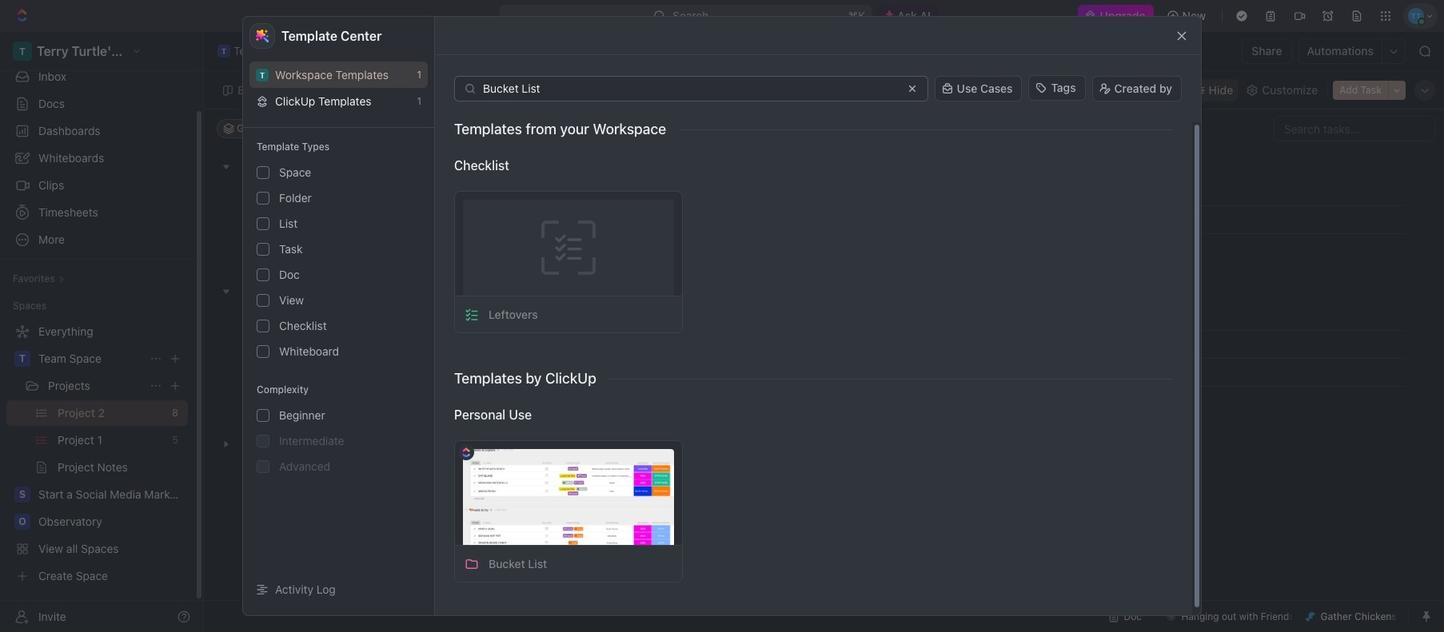 Task type: vqa. For each thing, say whether or not it's contained in the screenshot.
the drumstick bite image
yes



Task type: locate. For each thing, give the bounding box(es) containing it.
Search templates... text field
[[483, 82, 896, 95]]

1 vertical spatial team space, , element
[[14, 351, 30, 367]]

tree
[[6, 319, 188, 589]]

team space, , element
[[218, 45, 230, 58], [14, 351, 30, 367]]

0 vertical spatial team space, , element
[[218, 45, 230, 58]]

checklist template element
[[465, 308, 479, 322]]

checklist template image
[[465, 308, 479, 322]]

None checkbox
[[257, 166, 270, 179], [257, 192, 270, 205], [257, 294, 270, 307], [257, 166, 270, 179], [257, 192, 270, 205], [257, 294, 270, 307]]

team space, , element inside the sidebar navigation
[[14, 351, 30, 367]]

0 horizontal spatial team space, , element
[[14, 351, 30, 367]]

drumstick bite image
[[1307, 612, 1316, 622]]

None checkbox
[[257, 218, 270, 230], [257, 243, 270, 256], [257, 269, 270, 282], [257, 320, 270, 333], [257, 346, 270, 358], [257, 410, 270, 422], [257, 435, 270, 448], [257, 461, 270, 474], [257, 218, 270, 230], [257, 243, 270, 256], [257, 269, 270, 282], [257, 320, 270, 333], [257, 346, 270, 358], [257, 410, 270, 422], [257, 435, 270, 448], [257, 461, 270, 474]]



Task type: describe. For each thing, give the bounding box(es) containing it.
folder template image
[[465, 557, 479, 571]]

1 horizontal spatial team space, , element
[[218, 45, 230, 58]]

terry turtle's workspace, , element
[[256, 68, 269, 81]]

folder template element
[[465, 557, 479, 571]]

sidebar navigation
[[0, 32, 204, 633]]

tree inside the sidebar navigation
[[6, 319, 188, 589]]

Search tasks... text field
[[1275, 117, 1435, 141]]



